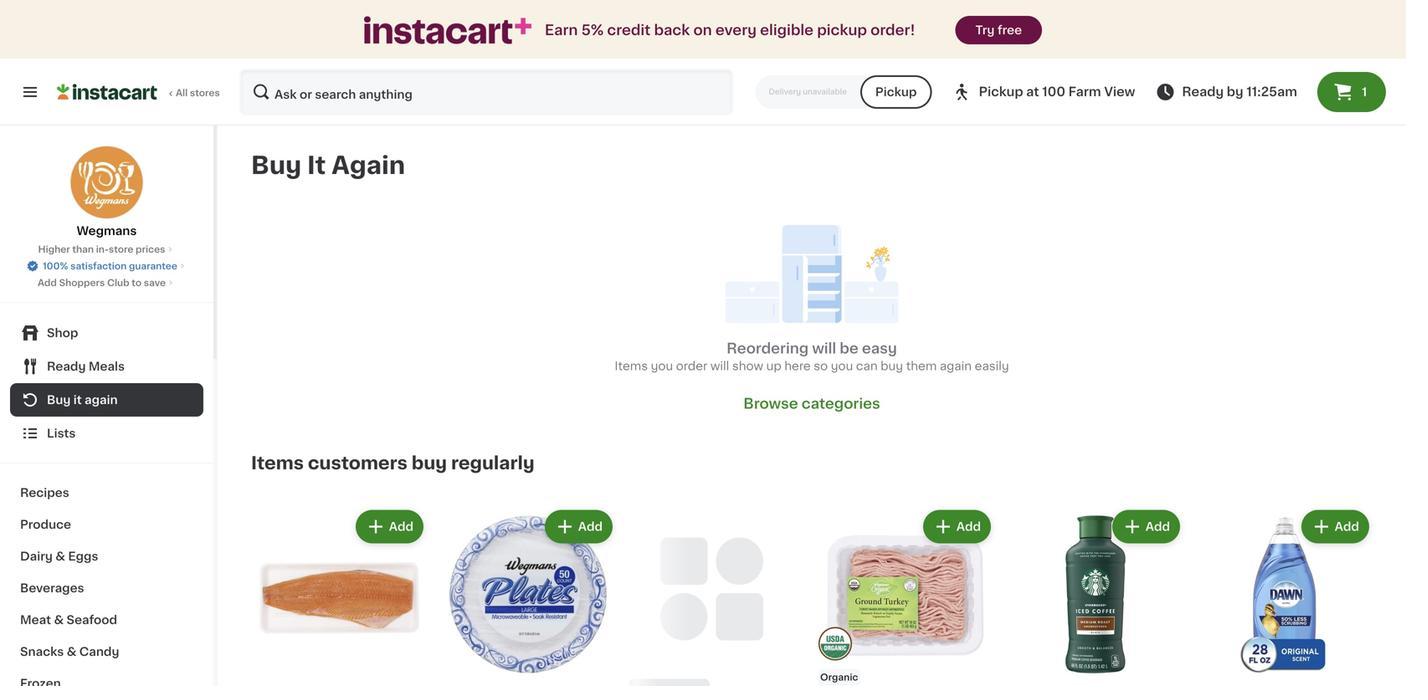 Task type: vqa. For each thing, say whether or not it's contained in the screenshot.
for
no



Task type: describe. For each thing, give the bounding box(es) containing it.
every
[[716, 23, 757, 37]]

organic
[[821, 673, 859, 682]]

by
[[1227, 86, 1244, 98]]

pickup at 100 farm view
[[979, 86, 1136, 98]]

snacks & candy link
[[10, 636, 203, 668]]

try free
[[976, 24, 1022, 36]]

higher
[[38, 245, 70, 254]]

up
[[767, 360, 782, 372]]

1 you from the left
[[651, 360, 673, 372]]

lists link
[[10, 417, 203, 451]]

& for snacks
[[67, 646, 77, 658]]

shop
[[47, 327, 78, 339]]

order!
[[871, 23, 916, 37]]

meat & seafood
[[20, 615, 117, 626]]

them
[[907, 360, 937, 372]]

100% satisfaction guarantee
[[43, 262, 177, 271]]

eggs
[[68, 551, 98, 563]]

here
[[785, 360, 811, 372]]

can
[[857, 360, 878, 372]]

add button for fourth 'product' group from left
[[1114, 512, 1179, 542]]

recipes link
[[10, 477, 203, 509]]

customers
[[308, 455, 408, 472]]

buy for buy it again
[[47, 394, 71, 406]]

meat & seafood link
[[10, 605, 203, 636]]

0 horizontal spatial buy
[[412, 455, 447, 472]]

all
[[176, 88, 188, 98]]

wegmans logo image
[[70, 146, 144, 219]]

ready meals button
[[10, 350, 203, 384]]

so
[[814, 360, 828, 372]]

ready by 11:25am link
[[1156, 82, 1298, 102]]

5 product group from the left
[[1197, 507, 1373, 687]]

produce link
[[10, 509, 203, 541]]

pickup for pickup at 100 farm view
[[979, 86, 1024, 98]]

ready meals link
[[10, 350, 203, 384]]

100%
[[43, 262, 68, 271]]

again inside buy it again link
[[85, 394, 118, 406]]

recipes
[[20, 487, 69, 499]]

view
[[1105, 86, 1136, 98]]

reordering
[[727, 342, 809, 356]]

ready by 11:25am
[[1183, 86, 1298, 98]]

earn
[[545, 23, 578, 37]]

2 you from the left
[[831, 360, 854, 372]]

add shoppers club to save link
[[38, 276, 176, 290]]

produce
[[20, 519, 71, 531]]

& for dairy
[[56, 551, 65, 563]]

service type group
[[756, 75, 932, 109]]

guarantee
[[129, 262, 177, 271]]

& for meat
[[54, 615, 64, 626]]

wegmans link
[[70, 146, 144, 239]]

0 vertical spatial will
[[813, 342, 837, 356]]

shoppers
[[59, 278, 105, 288]]

buy it again
[[47, 394, 118, 406]]

0 horizontal spatial items
[[251, 455, 304, 472]]

5%
[[582, 23, 604, 37]]

100% satisfaction guarantee button
[[26, 256, 187, 273]]

easily
[[975, 360, 1010, 372]]

pickup at 100 farm view button
[[952, 69, 1136, 116]]

higher than in-store prices
[[38, 245, 165, 254]]

try
[[976, 24, 995, 36]]

it
[[307, 154, 326, 178]]

add shoppers club to save
[[38, 278, 166, 288]]

100
[[1043, 86, 1066, 98]]

11:25am
[[1247, 86, 1298, 98]]

add button for 3rd 'product' group from right
[[925, 512, 990, 542]]

pickup
[[817, 23, 868, 37]]

ready for ready by 11:25am
[[1183, 86, 1224, 98]]

item badge image
[[819, 628, 852, 661]]

easy
[[862, 342, 898, 356]]

buy for buy it again
[[251, 154, 302, 178]]

browse
[[744, 397, 799, 411]]

buy it again
[[251, 154, 405, 178]]

save
[[144, 278, 166, 288]]



Task type: locate. For each thing, give the bounding box(es) containing it.
you left order
[[651, 360, 673, 372]]

1 vertical spatial ready
[[47, 361, 86, 373]]

items
[[615, 360, 648, 372], [251, 455, 304, 472]]

pickup down 'order!'
[[876, 86, 917, 98]]

& left eggs
[[56, 551, 65, 563]]

you down be
[[831, 360, 854, 372]]

2 vertical spatial &
[[67, 646, 77, 658]]

will
[[813, 342, 837, 356], [711, 360, 730, 372]]

ready for ready meals
[[47, 361, 86, 373]]

add button
[[357, 512, 422, 542], [547, 512, 611, 542], [925, 512, 990, 542], [1114, 512, 1179, 542], [1304, 512, 1368, 542]]

1 horizontal spatial again
[[940, 360, 972, 372]]

ready meals
[[47, 361, 125, 373]]

add button for 2nd 'product' group from the left
[[547, 512, 611, 542]]

store
[[109, 245, 133, 254]]

credit
[[607, 23, 651, 37]]

None search field
[[239, 69, 734, 116]]

ready down shop
[[47, 361, 86, 373]]

0 horizontal spatial buy
[[47, 394, 71, 406]]

0 horizontal spatial you
[[651, 360, 673, 372]]

pickup left the at
[[979, 86, 1024, 98]]

1 vertical spatial will
[[711, 360, 730, 372]]

Search field
[[241, 70, 732, 114]]

browse categories
[[744, 397, 881, 411]]

buy
[[881, 360, 904, 372], [412, 455, 447, 472]]

reordering will be easy items you order will show up here so you can buy them again easily
[[615, 342, 1010, 372]]

again
[[940, 360, 972, 372], [85, 394, 118, 406]]

back
[[654, 23, 690, 37]]

it
[[73, 394, 82, 406]]

items inside "reordering will be easy items you order will show up here so you can buy them again easily"
[[615, 360, 648, 372]]

ready left by
[[1183, 86, 1224, 98]]

ready
[[1183, 86, 1224, 98], [47, 361, 86, 373]]

all stores link
[[57, 69, 221, 116]]

add button for fifth 'product' group from the left
[[1304, 512, 1368, 542]]

candy
[[79, 646, 119, 658]]

instacart logo image
[[57, 82, 157, 102]]

show
[[733, 360, 764, 372]]

seafood
[[67, 615, 117, 626]]

0 horizontal spatial will
[[711, 360, 730, 372]]

& inside "link"
[[56, 551, 65, 563]]

stores
[[190, 88, 220, 98]]

order
[[676, 360, 708, 372]]

all stores
[[176, 88, 220, 98]]

organic button
[[819, 507, 995, 687]]

add
[[38, 278, 57, 288], [389, 521, 414, 533], [578, 521, 603, 533], [957, 521, 981, 533], [1146, 521, 1171, 533], [1335, 521, 1360, 533]]

buy it again link
[[10, 384, 203, 417]]

again right "them"
[[940, 360, 972, 372]]

0 vertical spatial &
[[56, 551, 65, 563]]

dairy & eggs
[[20, 551, 98, 563]]

5 add button from the left
[[1304, 512, 1368, 542]]

earn 5% credit back on every eligible pickup order!
[[545, 23, 916, 37]]

3 add button from the left
[[925, 512, 990, 542]]

prices
[[136, 245, 165, 254]]

1 product group from the left
[[251, 507, 427, 687]]

to
[[132, 278, 142, 288]]

snacks & candy
[[20, 646, 119, 658]]

1 horizontal spatial you
[[831, 360, 854, 372]]

pickup inside popup button
[[979, 86, 1024, 98]]

wegmans
[[77, 225, 137, 237]]

items left order
[[615, 360, 648, 372]]

beverages link
[[10, 573, 203, 605]]

lists
[[47, 428, 76, 440]]

dairy & eggs link
[[10, 541, 203, 573]]

meat
[[20, 615, 51, 626]]

1 vertical spatial buy
[[412, 455, 447, 472]]

again right it at left
[[85, 394, 118, 406]]

items customers buy regularly
[[251, 455, 535, 472]]

1 horizontal spatial buy
[[251, 154, 302, 178]]

1 horizontal spatial items
[[615, 360, 648, 372]]

snacks
[[20, 646, 64, 658]]

2 product group from the left
[[440, 507, 616, 687]]

1 horizontal spatial ready
[[1183, 86, 1224, 98]]

0 vertical spatial items
[[615, 360, 648, 372]]

1 vertical spatial &
[[54, 615, 64, 626]]

browse categories link
[[744, 395, 881, 413]]

0 vertical spatial ready
[[1183, 86, 1224, 98]]

meals
[[89, 361, 125, 373]]

4 add button from the left
[[1114, 512, 1179, 542]]

& inside 'link'
[[67, 646, 77, 658]]

in-
[[96, 245, 109, 254]]

buy left 'regularly'
[[412, 455, 447, 472]]

free
[[998, 24, 1022, 36]]

1
[[1363, 86, 1368, 98]]

pickup inside button
[[876, 86, 917, 98]]

4 product group from the left
[[1008, 507, 1184, 687]]

categories
[[802, 397, 881, 411]]

farm
[[1069, 86, 1102, 98]]

shop link
[[10, 317, 203, 350]]

0 horizontal spatial ready
[[47, 361, 86, 373]]

be
[[840, 342, 859, 356]]

again
[[332, 154, 405, 178]]

buy down easy
[[881, 360, 904, 372]]

pickup
[[979, 86, 1024, 98], [876, 86, 917, 98]]

1 vertical spatial again
[[85, 394, 118, 406]]

3 product group from the left
[[819, 507, 995, 687]]

on
[[694, 23, 712, 37]]

&
[[56, 551, 65, 563], [54, 615, 64, 626], [67, 646, 77, 658]]

buy inside "reordering will be easy items you order will show up here so you can buy them again easily"
[[881, 360, 904, 372]]

beverages
[[20, 583, 84, 595]]

0 vertical spatial buy
[[881, 360, 904, 372]]

again inside "reordering will be easy items you order will show up here so you can buy them again easily"
[[940, 360, 972, 372]]

will up so on the right of page
[[813, 342, 837, 356]]

2 add button from the left
[[547, 512, 611, 542]]

1 vertical spatial buy
[[47, 394, 71, 406]]

higher than in-store prices link
[[38, 243, 175, 256]]

buy left it at left
[[47, 394, 71, 406]]

at
[[1027, 86, 1040, 98]]

than
[[72, 245, 94, 254]]

0 vertical spatial again
[[940, 360, 972, 372]]

0 horizontal spatial pickup
[[876, 86, 917, 98]]

1 horizontal spatial will
[[813, 342, 837, 356]]

instacart plus icon image
[[364, 16, 532, 44]]

& left the candy
[[67, 646, 77, 658]]

ready inside popup button
[[47, 361, 86, 373]]

1 add button from the left
[[357, 512, 422, 542]]

items left customers
[[251, 455, 304, 472]]

1 horizontal spatial pickup
[[979, 86, 1024, 98]]

eligible
[[760, 23, 814, 37]]

add button for 5th 'product' group from the right
[[357, 512, 422, 542]]

regularly
[[451, 455, 535, 472]]

will left show
[[711, 360, 730, 372]]

product group
[[251, 507, 427, 687], [440, 507, 616, 687], [819, 507, 995, 687], [1008, 507, 1184, 687], [1197, 507, 1373, 687]]

buy
[[251, 154, 302, 178], [47, 394, 71, 406]]

pickup for pickup
[[876, 86, 917, 98]]

1 vertical spatial items
[[251, 455, 304, 472]]

satisfaction
[[70, 262, 127, 271]]

pickup button
[[861, 75, 932, 109]]

buy left it
[[251, 154, 302, 178]]

0 vertical spatial buy
[[251, 154, 302, 178]]

1 horizontal spatial buy
[[881, 360, 904, 372]]

0 horizontal spatial again
[[85, 394, 118, 406]]

you
[[651, 360, 673, 372], [831, 360, 854, 372]]

dairy
[[20, 551, 53, 563]]

& right meat
[[54, 615, 64, 626]]

1 button
[[1318, 72, 1387, 112]]



